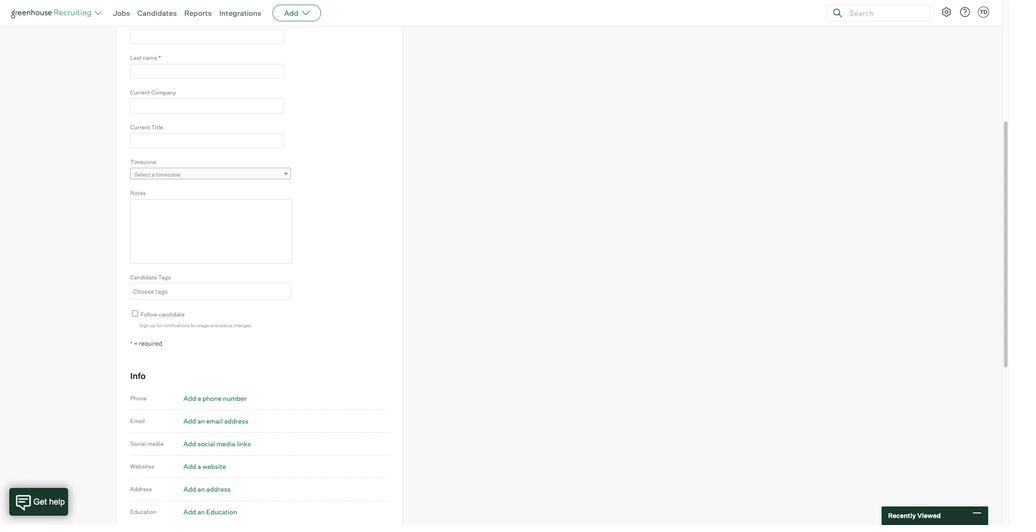 Task type: describe. For each thing, give the bounding box(es) containing it.
add for add an email address
[[184, 417, 196, 425]]

company
[[151, 89, 176, 96]]

select a timezone
[[134, 171, 180, 178]]

stage
[[197, 323, 209, 328]]

candidates
[[137, 8, 177, 18]]

phone
[[203, 395, 222, 403]]

select a timezone link
[[130, 168, 291, 181]]

add an address
[[184, 486, 231, 494]]

1 for from the left
[[157, 323, 162, 328]]

notes
[[130, 190, 146, 197]]

0 vertical spatial address
[[224, 417, 249, 425]]

changes
[[233, 323, 252, 328]]

=
[[134, 340, 138, 347]]

notifications
[[163, 323, 190, 328]]

and
[[210, 323, 218, 328]]

social
[[198, 440, 215, 448]]

* for first name *
[[159, 20, 161, 27]]

email
[[130, 418, 145, 425]]

name for last
[[143, 54, 157, 61]]

sign
[[140, 323, 149, 328]]

* inside * = required
[[130, 340, 133, 347]]

candidate
[[130, 274, 157, 281]]

1 horizontal spatial education
[[206, 508, 237, 516]]

add an address link
[[184, 486, 231, 494]]

add a phone number link
[[184, 395, 247, 403]]

a for timezone
[[152, 171, 155, 178]]

integrations link
[[219, 8, 262, 18]]

up
[[150, 323, 156, 328]]

candidate
[[159, 311, 185, 318]]

add for add an address
[[184, 486, 196, 494]]

2 for from the left
[[191, 323, 196, 328]]

recently
[[889, 512, 917, 520]]

candidate tags
[[130, 274, 171, 281]]

add a website
[[184, 463, 226, 471]]

links
[[237, 440, 251, 448]]

add for add a website
[[184, 463, 196, 471]]

name for first
[[143, 20, 158, 27]]

add for add an education
[[184, 508, 196, 516]]

last name *
[[130, 54, 161, 61]]

* = required
[[130, 340, 162, 347]]

add an education link
[[184, 508, 237, 516]]

required
[[139, 340, 162, 347]]

add for add social media links
[[184, 440, 196, 448]]

add a phone number
[[184, 395, 247, 403]]

current title
[[130, 124, 163, 131]]

Search text field
[[848, 6, 923, 20]]

social media
[[130, 441, 163, 448]]

sign up for notifications for stage and status changes
[[140, 323, 252, 328]]

add an education
[[184, 508, 237, 516]]

recently viewed
[[889, 512, 942, 520]]

tags
[[158, 274, 171, 281]]

Follow candidate checkbox
[[132, 311, 138, 317]]



Task type: vqa. For each thing, say whether or not it's contained in the screenshot.


Task type: locate. For each thing, give the bounding box(es) containing it.
None text field
[[130, 29, 284, 44], [130, 99, 284, 114], [130, 133, 284, 148], [131, 284, 289, 299], [130, 29, 284, 44], [130, 99, 284, 114], [130, 133, 284, 148], [131, 284, 289, 299]]

jobs
[[113, 8, 130, 18]]

address down website
[[206, 486, 231, 494]]

websites
[[130, 463, 154, 470]]

0 vertical spatial current
[[130, 89, 150, 96]]

current
[[130, 89, 150, 96], [130, 124, 150, 131]]

social
[[130, 441, 146, 448]]

1 vertical spatial a
[[198, 395, 201, 403]]

first
[[130, 20, 142, 27]]

an
[[198, 417, 205, 425], [198, 486, 205, 494], [198, 508, 205, 516]]

name right last
[[143, 54, 157, 61]]

1 vertical spatial address
[[206, 486, 231, 494]]

address right email
[[224, 417, 249, 425]]

name down candidates
[[143, 20, 158, 27]]

select
[[134, 171, 151, 178]]

2 vertical spatial an
[[198, 508, 205, 516]]

2 current from the top
[[130, 124, 150, 131]]

0 horizontal spatial for
[[157, 323, 162, 328]]

follow
[[141, 311, 158, 318]]

number
[[223, 395, 247, 403]]

viewed
[[918, 512, 942, 520]]

a inside 'link'
[[152, 171, 155, 178]]

media
[[217, 440, 235, 448], [147, 441, 163, 448]]

0 vertical spatial *
[[159, 20, 161, 27]]

integrations
[[219, 8, 262, 18]]

jobs link
[[113, 8, 130, 18]]

add
[[284, 8, 299, 18], [184, 395, 196, 403], [184, 417, 196, 425], [184, 440, 196, 448], [184, 463, 196, 471], [184, 486, 196, 494], [184, 508, 196, 516]]

0 horizontal spatial education
[[130, 509, 157, 516]]

education down address
[[130, 509, 157, 516]]

1 vertical spatial *
[[159, 54, 161, 61]]

email
[[206, 417, 223, 425]]

timezone
[[130, 158, 156, 165]]

* left =
[[130, 340, 133, 347]]

an left email
[[198, 417, 205, 425]]

add an email address link
[[184, 417, 249, 425]]

for right up
[[157, 323, 162, 328]]

td
[[981, 9, 988, 15]]

candidates link
[[137, 8, 177, 18]]

1 current from the top
[[130, 89, 150, 96]]

add a website link
[[184, 463, 226, 471]]

1 vertical spatial name
[[143, 54, 157, 61]]

greenhouse recruiting image
[[11, 7, 95, 19]]

an for email
[[198, 417, 205, 425]]

a for website
[[198, 463, 201, 471]]

an down add a website link
[[198, 486, 205, 494]]

None text field
[[130, 64, 284, 79]]

* for last name *
[[159, 54, 161, 61]]

3 an from the top
[[198, 508, 205, 516]]

1 vertical spatial an
[[198, 486, 205, 494]]

education down add an address link
[[206, 508, 237, 516]]

td button
[[977, 5, 992, 19]]

info
[[130, 371, 146, 381]]

*
[[159, 20, 161, 27], [159, 54, 161, 61], [130, 340, 133, 347]]

media right social
[[147, 441, 163, 448]]

0 vertical spatial an
[[198, 417, 205, 425]]

media left links
[[217, 440, 235, 448]]

a left website
[[198, 463, 201, 471]]

first name *
[[130, 20, 161, 27]]

current left company
[[130, 89, 150, 96]]

add social media links
[[184, 440, 251, 448]]

for
[[157, 323, 162, 328], [191, 323, 196, 328]]

0 vertical spatial name
[[143, 20, 158, 27]]

2 vertical spatial *
[[130, 340, 133, 347]]

education
[[206, 508, 237, 516], [130, 509, 157, 516]]

0 vertical spatial a
[[152, 171, 155, 178]]

* down candidates
[[159, 20, 161, 27]]

1 horizontal spatial media
[[217, 440, 235, 448]]

td button
[[979, 6, 990, 18]]

1 an from the top
[[198, 417, 205, 425]]

add button
[[273, 5, 321, 21]]

Notes text field
[[130, 199, 293, 264]]

add for add a phone number
[[184, 395, 196, 403]]

* right last
[[159, 54, 161, 61]]

configure image
[[942, 6, 953, 18]]

current left title
[[130, 124, 150, 131]]

add inside "popup button"
[[284, 8, 299, 18]]

reports
[[184, 8, 212, 18]]

add social media links link
[[184, 440, 251, 448]]

add an email address
[[184, 417, 249, 425]]

0 horizontal spatial media
[[147, 441, 163, 448]]

an for education
[[198, 508, 205, 516]]

title
[[151, 124, 163, 131]]

a for phone
[[198, 395, 201, 403]]

address
[[224, 417, 249, 425], [206, 486, 231, 494]]

website
[[203, 463, 226, 471]]

timezone
[[156, 171, 180, 178]]

1 horizontal spatial for
[[191, 323, 196, 328]]

2 vertical spatial a
[[198, 463, 201, 471]]

add for add
[[284, 8, 299, 18]]

an for address
[[198, 486, 205, 494]]

current company
[[130, 89, 176, 96]]

current for current title
[[130, 124, 150, 131]]

a
[[152, 171, 155, 178], [198, 395, 201, 403], [198, 463, 201, 471]]

1 vertical spatial current
[[130, 124, 150, 131]]

reports link
[[184, 8, 212, 18]]

2 an from the top
[[198, 486, 205, 494]]

a left phone
[[198, 395, 201, 403]]

an down add an address link
[[198, 508, 205, 516]]

follow candidate
[[141, 311, 185, 318]]

status
[[219, 323, 232, 328]]

a right the select
[[152, 171, 155, 178]]

last
[[130, 54, 142, 61]]

for left stage
[[191, 323, 196, 328]]

phone
[[130, 395, 147, 402]]

address
[[130, 486, 152, 493]]

name
[[143, 20, 158, 27], [143, 54, 157, 61]]

current for current company
[[130, 89, 150, 96]]



